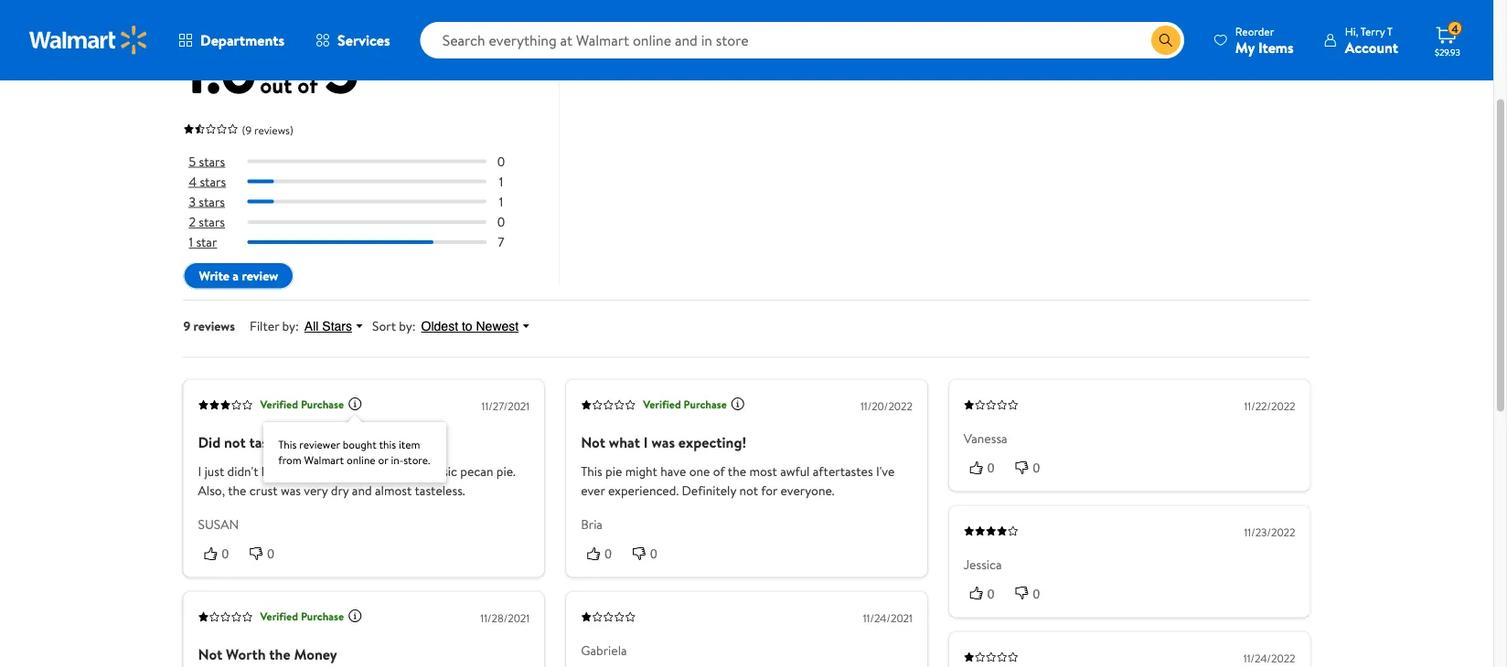 Task type: describe. For each thing, give the bounding box(es) containing it.
all stars
[[304, 320, 352, 334]]

worth
[[226, 645, 266, 665]]

classic
[[422, 463, 457, 481]]

items
[[1258, 37, 1294, 57]]

star
[[196, 234, 217, 251]]

this reviewer bought this item from walmart online or in-store.
[[278, 438, 430, 469]]

(9 reviews)
[[242, 123, 293, 138]]

the down 'didn't'
[[228, 482, 246, 500]]

purchase for expecting!
[[684, 397, 727, 413]]

and
[[352, 482, 372, 500]]

11/28/2021
[[480, 611, 530, 626]]

3
[[189, 193, 196, 211]]

account
[[1345, 37, 1399, 57]]

4 stars
[[189, 173, 226, 191]]

filter
[[250, 318, 279, 336]]

gabriela
[[581, 642, 627, 660]]

might
[[625, 463, 658, 481]]

write a review link
[[183, 263, 294, 290]]

stars for 5 stars
[[199, 153, 225, 171]]

reviews
[[194, 318, 235, 336]]

write
[[199, 268, 230, 285]]

this for this pie might have one of the most awful aftertastes i've ever experienced. definitely not for everyone.
[[581, 463, 603, 481]]

verified purchase information image for 11/28/2021
[[348, 609, 362, 624]]

terry
[[1361, 23, 1385, 39]]

it
[[373, 433, 383, 453]]

aftertastes
[[813, 463, 873, 481]]

verified for was
[[643, 397, 681, 413]]

the right worth
[[269, 645, 291, 665]]

1 star
[[189, 234, 217, 251]]

stars for 4 stars
[[200, 173, 226, 191]]

did not taste like i thought it would.
[[198, 433, 428, 453]]

verified for like
[[260, 397, 298, 413]]

hi, terry t account
[[1345, 23, 1399, 57]]

i've
[[876, 463, 895, 481]]

progress bar for 3 stars
[[247, 201, 487, 204]]

pie.
[[497, 463, 516, 481]]

newest
[[476, 320, 519, 334]]

1 horizontal spatial 5
[[323, 23, 359, 115]]

walmart
[[304, 453, 344, 469]]

0 horizontal spatial not
[[224, 433, 246, 453]]

i left just
[[198, 463, 201, 481]]

services button
[[300, 18, 406, 62]]

reorder
[[1236, 23, 1274, 39]]

very
[[304, 482, 328, 500]]

1.6 out of 5
[[183, 23, 359, 115]]

4 for 4
[[1452, 21, 1459, 36]]

just
[[205, 463, 224, 481]]

vanessa
[[964, 430, 1008, 448]]

stars
[[322, 320, 352, 334]]

2 stars
[[189, 213, 225, 231]]

oldest to newest button
[[416, 319, 539, 335]]

out
[[260, 70, 292, 101]]

by: for sort by:
[[399, 318, 416, 336]]

expecting!
[[679, 433, 747, 453]]

purchase up money at left
[[301, 610, 344, 625]]

verified purchase information image for 11/20/2022
[[731, 397, 745, 412]]

of inside this pie might have one of the most awful aftertastes i've ever experienced. definitely not for everyone.
[[713, 463, 725, 481]]

not what i was expecting!
[[581, 433, 747, 453]]

departments
[[200, 30, 285, 50]]

bought
[[343, 438, 377, 453]]

stars for 2 stars
[[199, 213, 225, 231]]

(9
[[242, 123, 252, 138]]

what
[[609, 433, 640, 453]]

all stars button
[[299, 319, 372, 335]]

reviews)
[[254, 123, 293, 138]]

not worth the money
[[198, 645, 337, 665]]

sort by:
[[372, 318, 416, 336]]

crust
[[249, 482, 278, 500]]

write a review
[[199, 268, 278, 285]]

5 stars
[[189, 153, 225, 171]]

did
[[198, 433, 221, 453]]

from
[[278, 453, 302, 469]]

in-
[[391, 453, 404, 469]]

tasteless.
[[415, 482, 465, 500]]

i right what
[[644, 433, 648, 453]]

11/20/2022
[[861, 399, 913, 414]]

purchase for i
[[301, 397, 344, 413]]

this
[[379, 438, 396, 453]]

susan
[[198, 516, 239, 534]]

progress bar for 4 stars
[[247, 180, 487, 184]]

didn't
[[227, 463, 258, 481]]

ever
[[581, 482, 605, 500]]

3 stars
[[189, 193, 225, 211]]

this pie might have one of the most awful aftertastes i've ever experienced. definitely not for everyone.
[[581, 463, 895, 500]]

oldest
[[421, 320, 458, 334]]



Task type: locate. For each thing, give the bounding box(es) containing it.
5 right out
[[323, 23, 359, 115]]

was inside i just didn't like the taste. i guess i prefer classic pecan pie. also, the crust was very dry and almost tasteless.
[[281, 482, 301, 500]]

of right out
[[297, 70, 318, 101]]

my
[[1236, 37, 1255, 57]]

2 by: from the left
[[399, 318, 416, 336]]

11/24/2021
[[863, 611, 913, 626]]

3 progress bar from the top
[[247, 201, 487, 204]]

not inside this pie might have one of the most awful aftertastes i've ever experienced. definitely not for everyone.
[[739, 482, 758, 500]]

to
[[462, 320, 473, 334]]

1 vertical spatial of
[[713, 463, 725, 481]]

1 horizontal spatial was
[[652, 433, 675, 453]]

11/24/2022
[[1244, 651, 1296, 667]]

everyone.
[[781, 482, 835, 500]]

9
[[183, 318, 190, 336]]

1 vertical spatial like
[[261, 463, 280, 481]]

review
[[242, 268, 278, 285]]

5 progress bar from the top
[[247, 241, 487, 245]]

0 vertical spatial like
[[285, 433, 307, 453]]

verified purchase for expecting!
[[643, 397, 727, 413]]

like for i
[[285, 433, 307, 453]]

verified purchase up not what i was expecting!
[[643, 397, 727, 413]]

stars
[[199, 153, 225, 171], [200, 173, 226, 191], [199, 193, 225, 211], [199, 213, 225, 231]]

or
[[378, 453, 388, 469]]

1 vertical spatial was
[[281, 482, 301, 500]]

1 horizontal spatial by:
[[399, 318, 416, 336]]

0 vertical spatial was
[[652, 433, 675, 453]]

one
[[689, 463, 710, 481]]

not right the did
[[224, 433, 246, 453]]

11/22/2022
[[1244, 399, 1296, 414]]

guess
[[344, 463, 375, 481]]

verified purchase up did not taste like i thought it would.
[[260, 397, 344, 413]]

9 reviews
[[183, 318, 235, 336]]

store.
[[404, 453, 430, 469]]

like up "crust"
[[261, 463, 280, 481]]

by: for filter by:
[[282, 318, 299, 336]]

verified purchase information image
[[348, 397, 362, 412], [731, 397, 745, 412], [348, 609, 362, 624]]

progress bar for 1 star
[[247, 241, 487, 245]]

4 up $29.93
[[1452, 21, 1459, 36]]

2
[[189, 213, 196, 231]]

0 vertical spatial not
[[224, 433, 246, 453]]

of inside 1.6 out of 5
[[297, 70, 318, 101]]

reviewer
[[299, 438, 340, 453]]

2 vertical spatial 1
[[189, 234, 193, 251]]

0 horizontal spatial this
[[278, 438, 297, 453]]

the
[[283, 463, 301, 481], [728, 463, 746, 481], [228, 482, 246, 500], [269, 645, 291, 665]]

have
[[661, 463, 686, 481]]

also,
[[198, 482, 225, 500]]

i up dry
[[338, 463, 341, 481]]

awful
[[780, 463, 810, 481]]

progress bar for 2 stars
[[247, 221, 487, 224]]

0 horizontal spatial 4
[[189, 173, 197, 191]]

not left what
[[581, 433, 605, 453]]

0 vertical spatial 5
[[323, 23, 359, 115]]

i up walmart
[[310, 433, 315, 453]]

dry
[[331, 482, 349, 500]]

not
[[224, 433, 246, 453], [739, 482, 758, 500]]

$29.93
[[1435, 46, 1461, 58]]

stars for 3 stars
[[199, 193, 225, 211]]

for
[[761, 482, 778, 500]]

0 vertical spatial this
[[278, 438, 297, 453]]

stars down the 5 stars
[[200, 173, 226, 191]]

by: left all
[[282, 318, 299, 336]]

bria
[[581, 516, 603, 534]]

experienced.
[[608, 482, 679, 500]]

like up from
[[285, 433, 307, 453]]

Walmart Site-Wide search field
[[420, 22, 1184, 59]]

Search search field
[[420, 22, 1184, 59]]

1 vertical spatial not
[[198, 645, 223, 665]]

1 vertical spatial not
[[739, 482, 758, 500]]

this
[[278, 438, 297, 453], [581, 463, 603, 481]]

departments button
[[163, 18, 300, 62]]

would.
[[386, 433, 428, 453]]

1 vertical spatial 4
[[189, 173, 197, 191]]

0 horizontal spatial of
[[297, 70, 318, 101]]

stars right 3
[[199, 193, 225, 211]]

(9 reviews) link
[[183, 119, 293, 139]]

purchase
[[301, 397, 344, 413], [684, 397, 727, 413], [301, 610, 344, 625]]

pecan
[[460, 463, 493, 481]]

0 horizontal spatial was
[[281, 482, 301, 500]]

definitely
[[682, 482, 736, 500]]

the inside this pie might have one of the most awful aftertastes i've ever experienced. definitely not for everyone.
[[728, 463, 746, 481]]

0 horizontal spatial like
[[261, 463, 280, 481]]

taste.
[[304, 463, 334, 481]]

0 horizontal spatial by:
[[282, 318, 299, 336]]

5
[[323, 23, 359, 115], [189, 153, 196, 171]]

thought
[[318, 433, 370, 453]]

11/23/2022
[[1244, 525, 1296, 540]]

0 button
[[964, 459, 1009, 477], [1009, 459, 1055, 477], [198, 545, 244, 563], [244, 545, 289, 563], [581, 545, 626, 563], [626, 545, 672, 563], [964, 585, 1009, 603], [1009, 585, 1055, 603]]

0 vertical spatial 4
[[1452, 21, 1459, 36]]

5 up 4 stars
[[189, 153, 196, 171]]

1 horizontal spatial 4
[[1452, 21, 1459, 36]]

purchase up did not taste like i thought it would.
[[301, 397, 344, 413]]

1 horizontal spatial of
[[713, 463, 725, 481]]

1 for 3 stars
[[499, 193, 503, 211]]

4 up 3
[[189, 173, 197, 191]]

services
[[338, 30, 390, 50]]

oldest to newest
[[421, 320, 519, 334]]

4 for 4 stars
[[189, 173, 197, 191]]

reorder my items
[[1236, 23, 1294, 57]]

money
[[294, 645, 337, 665]]

7
[[498, 234, 505, 251]]

this left reviewer
[[278, 438, 297, 453]]

by:
[[282, 318, 299, 336], [399, 318, 416, 336]]

1 vertical spatial this
[[581, 463, 603, 481]]

1 vertical spatial 5
[[189, 153, 196, 171]]

item
[[399, 438, 420, 453]]

a
[[233, 268, 239, 285]]

search icon image
[[1159, 33, 1173, 48]]

11/27/2021
[[482, 399, 530, 414]]

1 horizontal spatial like
[[285, 433, 307, 453]]

i just didn't like the taste. i guess i prefer classic pecan pie. also, the crust was very dry and almost tasteless.
[[198, 463, 516, 500]]

verified purchase
[[260, 397, 344, 413], [643, 397, 727, 413], [260, 610, 344, 625]]

verified up not what i was expecting!
[[643, 397, 681, 413]]

1 horizontal spatial not
[[581, 433, 605, 453]]

online
[[347, 453, 376, 469]]

by: right sort
[[399, 318, 416, 336]]

jessica
[[964, 556, 1002, 574]]

like inside i just didn't like the taste. i guess i prefer classic pecan pie. also, the crust was very dry and almost tasteless.
[[261, 463, 280, 481]]

0 vertical spatial not
[[581, 433, 605, 453]]

1 horizontal spatial not
[[739, 482, 758, 500]]

hi,
[[1345, 23, 1359, 39]]

not left worth
[[198, 645, 223, 665]]

1 progress bar from the top
[[247, 160, 487, 164]]

most
[[749, 463, 777, 481]]

2 progress bar from the top
[[247, 180, 487, 184]]

1 horizontal spatial this
[[581, 463, 603, 481]]

stars right 2
[[199, 213, 225, 231]]

0 vertical spatial of
[[297, 70, 318, 101]]

was left the very
[[281, 482, 301, 500]]

purchase up expecting!
[[684, 397, 727, 413]]

not left for at bottom
[[739, 482, 758, 500]]

the left most
[[728, 463, 746, 481]]

verified up taste
[[260, 397, 298, 413]]

like for the
[[261, 463, 280, 481]]

progress bar for 5 stars
[[247, 160, 487, 164]]

1 vertical spatial 1
[[499, 193, 503, 211]]

i right guess
[[378, 463, 381, 481]]

not for not worth the money
[[198, 645, 223, 665]]

walmart image
[[29, 26, 148, 55]]

1 for 4 stars
[[499, 173, 503, 191]]

progress bar
[[247, 160, 487, 164], [247, 180, 487, 184], [247, 201, 487, 204], [247, 221, 487, 224], [247, 241, 487, 245]]

4 progress bar from the top
[[247, 221, 487, 224]]

pie
[[606, 463, 622, 481]]

was up have
[[652, 433, 675, 453]]

not for not what i was expecting!
[[581, 433, 605, 453]]

of right one
[[713, 463, 725, 481]]

all
[[304, 320, 319, 334]]

filter by:
[[250, 318, 299, 336]]

this for this reviewer bought this item from walmart online or in-store.
[[278, 438, 297, 453]]

1.6
[[183, 23, 256, 115]]

verified up not worth the money
[[260, 610, 298, 625]]

0 horizontal spatial 5
[[189, 153, 196, 171]]

0 horizontal spatial not
[[198, 645, 223, 665]]

4
[[1452, 21, 1459, 36], [189, 173, 197, 191]]

this inside this reviewer bought this item from walmart online or in-store.
[[278, 438, 297, 453]]

0 vertical spatial 1
[[499, 173, 503, 191]]

prefer
[[385, 463, 419, 481]]

this inside this pie might have one of the most awful aftertastes i've ever experienced. definitely not for everyone.
[[581, 463, 603, 481]]

almost
[[375, 482, 412, 500]]

1 by: from the left
[[282, 318, 299, 336]]

stars up 4 stars
[[199, 153, 225, 171]]

this up ever
[[581, 463, 603, 481]]

verified purchase up money at left
[[260, 610, 344, 625]]

verified purchase for i
[[260, 397, 344, 413]]

the left the taste.
[[283, 463, 301, 481]]

sort
[[372, 318, 396, 336]]

0
[[497, 153, 505, 171], [497, 213, 505, 231], [988, 461, 995, 476], [1033, 461, 1040, 476], [222, 547, 229, 562], [267, 547, 274, 562], [605, 547, 612, 562], [650, 547, 657, 562], [988, 587, 995, 602], [1033, 587, 1040, 602]]



Task type: vqa. For each thing, say whether or not it's contained in the screenshot.
bottommost that
no



